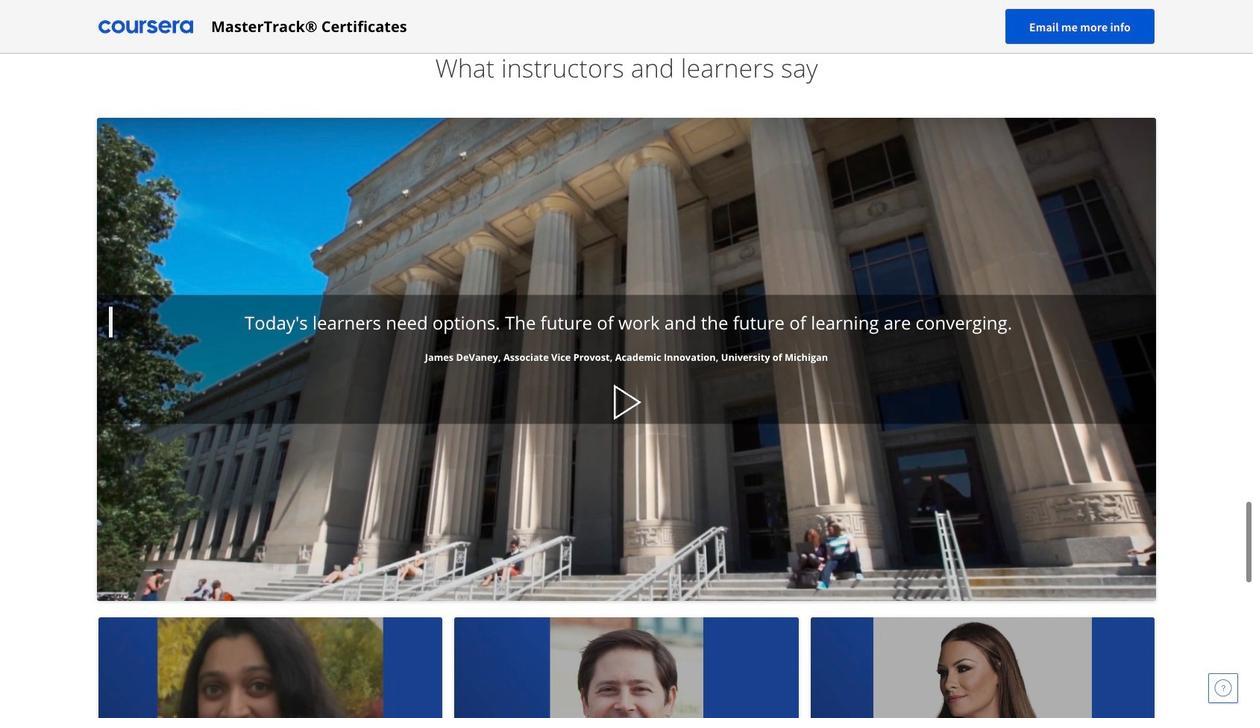 Task type: vqa. For each thing, say whether or not it's contained in the screenshot.
"learn"
no



Task type: locate. For each thing, give the bounding box(es) containing it.
coursera image
[[98, 15, 193, 38]]

help center image
[[1214, 680, 1232, 697]]



